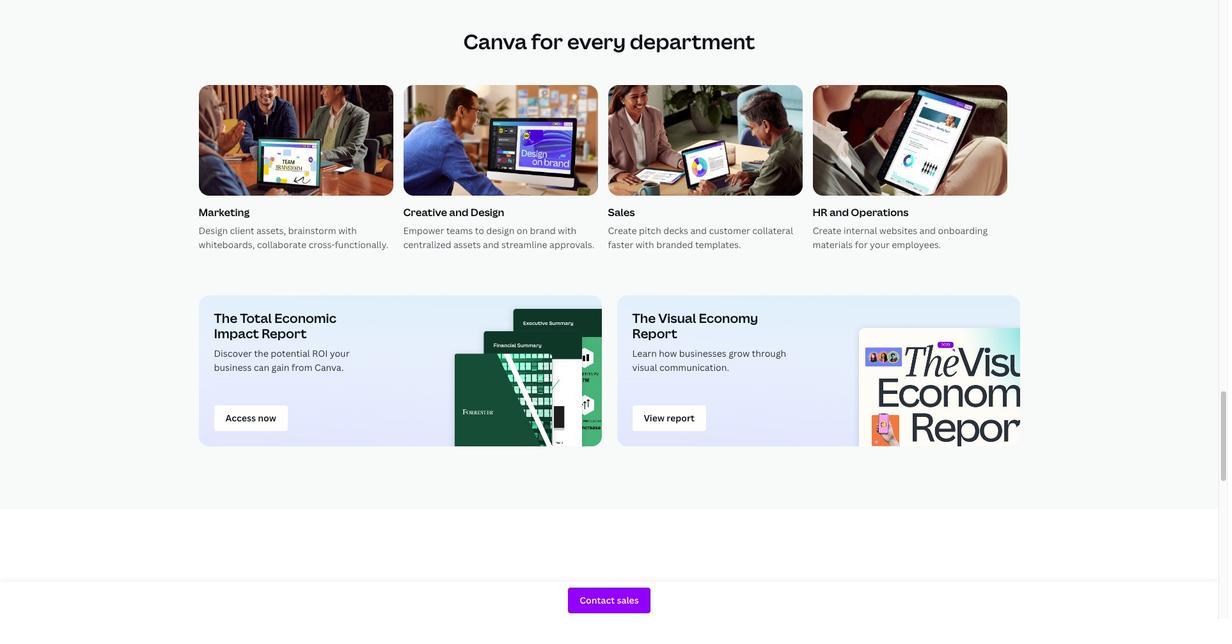 Task type: vqa. For each thing, say whether or not it's contained in the screenshot.
HR and Operations
yes



Task type: describe. For each thing, give the bounding box(es) containing it.
empower
[[403, 224, 444, 237]]

hr and operations
[[813, 205, 909, 219]]

impact
[[214, 325, 259, 342]]

on
[[517, 224, 528, 237]]

frequently
[[199, 580, 311, 608]]

onboarding
[[939, 224, 988, 237]]

your inside discover the potential roi your business can gain from canva.
[[330, 347, 350, 359]]

can
[[254, 361, 270, 374]]

create internal websites and onboarding materials for your employees.
[[813, 224, 988, 251]]

frequently asked questions
[[199, 580, 377, 619]]

your inside create internal websites and onboarding materials for your employees.
[[870, 239, 890, 251]]

to
[[475, 224, 484, 237]]

and inside create pitch decks and customer collateral faster with branded templates.
[[691, 224, 707, 237]]

department
[[630, 28, 755, 55]]

whiteboards,
[[199, 239, 255, 251]]

create for hr and operations
[[813, 224, 842, 237]]

visual
[[659, 310, 697, 327]]

roi
[[312, 347, 328, 359]]

what
[[547, 585, 581, 603]]

internal
[[844, 224, 878, 237]]

centralized
[[403, 239, 452, 251]]

design
[[487, 224, 515, 237]]

2 horizontal spatial canva
[[841, 585, 881, 603]]

0 vertical spatial for
[[531, 28, 563, 55]]

approvals.
[[550, 239, 595, 251]]

pitch
[[639, 224, 662, 237]]

client
[[230, 224, 254, 237]]

create pitch decks and customer collateral faster with branded templates.
[[608, 224, 794, 251]]

the visual economy report
[[633, 310, 759, 342]]

creative and design
[[403, 205, 505, 219]]

what is the difference between canva pro and canva for teams?
[[547, 585, 953, 603]]

employees.
[[892, 239, 942, 251]]

collateral
[[753, 224, 794, 237]]

customer
[[709, 224, 751, 237]]

total
[[240, 310, 272, 327]]

every
[[567, 28, 626, 55]]

learn
[[633, 347, 657, 359]]

brand
[[530, 224, 556, 237]]

how
[[659, 347, 677, 359]]

businesses
[[680, 347, 727, 359]]

sales
[[608, 205, 635, 219]]

what is the difference between canva pro and canva for teams? button
[[547, 571, 1020, 617]]

for inside create internal websites and onboarding materials for your employees.
[[855, 239, 868, 251]]

front cover of a report with a "forrester" logo. additional report pages with the headings "executive summary" and "financial summary" image
[[408, 295, 602, 447]]

potential
[[271, 347, 310, 359]]

grow
[[729, 347, 750, 359]]

websites
[[880, 224, 918, 237]]

templates.
[[696, 239, 741, 251]]

teams
[[446, 224, 473, 237]]



Task type: locate. For each thing, give the bounding box(es) containing it.
economic
[[275, 310, 337, 327]]

teams?
[[906, 585, 953, 603]]

your
[[870, 239, 890, 251], [330, 347, 350, 359]]

0 horizontal spatial canva
[[464, 28, 527, 55]]

1 the from the left
[[214, 310, 238, 327]]

your up canva.
[[330, 347, 350, 359]]

and up "employees." at the right top of page
[[920, 224, 936, 237]]

1 horizontal spatial report
[[633, 325, 678, 342]]

hr
[[813, 205, 828, 219]]

learn how businesses grow through visual communication. image
[[827, 295, 1020, 447]]

0 horizontal spatial create
[[608, 224, 637, 237]]

discover the potential roi your business can gain from canva.
[[214, 347, 350, 374]]

2 horizontal spatial with
[[636, 239, 655, 251]]

report
[[262, 325, 307, 342], [633, 325, 678, 342]]

decks
[[664, 224, 689, 237]]

1 vertical spatial the
[[597, 585, 618, 603]]

and inside create internal websites and onboarding materials for your employees.
[[920, 224, 936, 237]]

creative
[[403, 205, 447, 219]]

for inside dropdown button
[[884, 585, 904, 603]]

0 horizontal spatial your
[[330, 347, 350, 359]]

create
[[608, 224, 637, 237], [813, 224, 842, 237]]

with down pitch at the right top
[[636, 239, 655, 251]]

0 horizontal spatial with
[[338, 224, 357, 237]]

design up the whiteboards,
[[199, 224, 228, 237]]

create for sales
[[608, 224, 637, 237]]

the inside the total economic impact report
[[214, 310, 238, 327]]

canva.
[[315, 361, 344, 374]]

assets,
[[257, 224, 286, 237]]

your down websites
[[870, 239, 890, 251]]

from
[[292, 361, 313, 374]]

assets
[[454, 239, 481, 251]]

canva for every department
[[464, 28, 755, 55]]

with inside design client assets, brainstorm with whiteboards, collaborate cross-functionally.
[[338, 224, 357, 237]]

the left total
[[214, 310, 238, 327]]

report inside the visual economy report
[[633, 325, 678, 342]]

1 vertical spatial for
[[855, 239, 868, 251]]

0 horizontal spatial design
[[199, 224, 228, 237]]

the total economic impact report
[[214, 310, 337, 342]]

pro
[[790, 585, 812, 603]]

2 vertical spatial for
[[884, 585, 904, 603]]

0 horizontal spatial report
[[262, 325, 307, 342]]

1 report from the left
[[262, 325, 307, 342]]

and down the design at the top left
[[483, 239, 500, 251]]

for left the every
[[531, 28, 563, 55]]

is
[[584, 585, 594, 603]]

with inside create pitch decks and customer collateral faster with branded templates.
[[636, 239, 655, 251]]

create up faster
[[608, 224, 637, 237]]

design inside design client assets, brainstorm with whiteboards, collaborate cross-functionally.
[[199, 224, 228, 237]]

0 horizontal spatial for
[[531, 28, 563, 55]]

functionally.
[[335, 239, 389, 251]]

marketing
[[199, 205, 250, 219]]

2 report from the left
[[633, 325, 678, 342]]

report up "potential"
[[262, 325, 307, 342]]

the
[[214, 310, 238, 327], [633, 310, 656, 327]]

the inside the visual economy report
[[633, 310, 656, 327]]

1 horizontal spatial create
[[813, 224, 842, 237]]

1 horizontal spatial the
[[597, 585, 618, 603]]

and
[[449, 205, 469, 219], [830, 205, 849, 219], [691, 224, 707, 237], [920, 224, 936, 237], [483, 239, 500, 251], [815, 585, 839, 603]]

create up materials
[[813, 224, 842, 237]]

canva
[[464, 28, 527, 55], [747, 585, 787, 603], [841, 585, 881, 603]]

0 horizontal spatial the
[[254, 347, 269, 359]]

between
[[689, 585, 745, 603]]

the left visual
[[633, 310, 656, 327]]

collaborate
[[257, 239, 307, 251]]

1 vertical spatial design
[[199, 224, 228, 237]]

create inside create pitch decks and customer collateral faster with branded templates.
[[608, 224, 637, 237]]

and right hr
[[830, 205, 849, 219]]

for down internal
[[855, 239, 868, 251]]

design client assets, brainstorm with whiteboards, collaborate cross-functionally.
[[199, 224, 389, 251]]

the right is
[[597, 585, 618, 603]]

the inside discover the potential roi your business can gain from canva.
[[254, 347, 269, 359]]

and inside dropdown button
[[815, 585, 839, 603]]

difference
[[621, 585, 687, 603]]

0 horizontal spatial the
[[214, 310, 238, 327]]

streamline
[[502, 239, 548, 251]]

2 create from the left
[[813, 224, 842, 237]]

questions
[[199, 606, 302, 619]]

1 horizontal spatial with
[[558, 224, 577, 237]]

asked
[[315, 580, 377, 608]]

brainstorm
[[288, 224, 336, 237]]

for left teams?
[[884, 585, 904, 603]]

with inside empower teams to design on brand with centralized assets and streamline approvals.
[[558, 224, 577, 237]]

2 horizontal spatial for
[[884, 585, 904, 603]]

operations
[[851, 205, 909, 219]]

and right 'decks'
[[691, 224, 707, 237]]

1 horizontal spatial canva
[[747, 585, 787, 603]]

1 horizontal spatial for
[[855, 239, 868, 251]]

with
[[338, 224, 357, 237], [558, 224, 577, 237], [636, 239, 655, 251]]

2 the from the left
[[633, 310, 656, 327]]

the inside dropdown button
[[597, 585, 618, 603]]

design
[[471, 205, 505, 219], [199, 224, 228, 237]]

business
[[214, 361, 252, 374]]

the for report
[[633, 310, 656, 327]]

and right pro on the bottom
[[815, 585, 839, 603]]

for
[[531, 28, 563, 55], [855, 239, 868, 251], [884, 585, 904, 603]]

visual
[[633, 361, 658, 374]]

empower teams to design on brand with centralized assets and streamline approvals.
[[403, 224, 595, 251]]

economy
[[699, 310, 759, 327]]

1 horizontal spatial your
[[870, 239, 890, 251]]

branded
[[657, 239, 693, 251]]

1 vertical spatial your
[[330, 347, 350, 359]]

the up can
[[254, 347, 269, 359]]

and up teams
[[449, 205, 469, 219]]

materials
[[813, 239, 853, 251]]

design up to
[[471, 205, 505, 219]]

the
[[254, 347, 269, 359], [597, 585, 618, 603]]

1 create from the left
[[608, 224, 637, 237]]

learn how businesses grow through visual communication.
[[633, 347, 787, 374]]

cross-
[[309, 239, 335, 251]]

gain
[[272, 361, 289, 374]]

faster
[[608, 239, 634, 251]]

1 horizontal spatial design
[[471, 205, 505, 219]]

create inside create internal websites and onboarding materials for your employees.
[[813, 224, 842, 237]]

discover
[[214, 347, 252, 359]]

and inside empower teams to design on brand with centralized assets and streamline approvals.
[[483, 239, 500, 251]]

with up the functionally.
[[338, 224, 357, 237]]

communication.
[[660, 361, 730, 374]]

1 horizontal spatial the
[[633, 310, 656, 327]]

0 vertical spatial design
[[471, 205, 505, 219]]

the for impact
[[214, 310, 238, 327]]

through
[[752, 347, 787, 359]]

0 vertical spatial the
[[254, 347, 269, 359]]

with up approvals.
[[558, 224, 577, 237]]

report up the learn at the bottom of page
[[633, 325, 678, 342]]

report inside the total economic impact report
[[262, 325, 307, 342]]

0 vertical spatial your
[[870, 239, 890, 251]]



